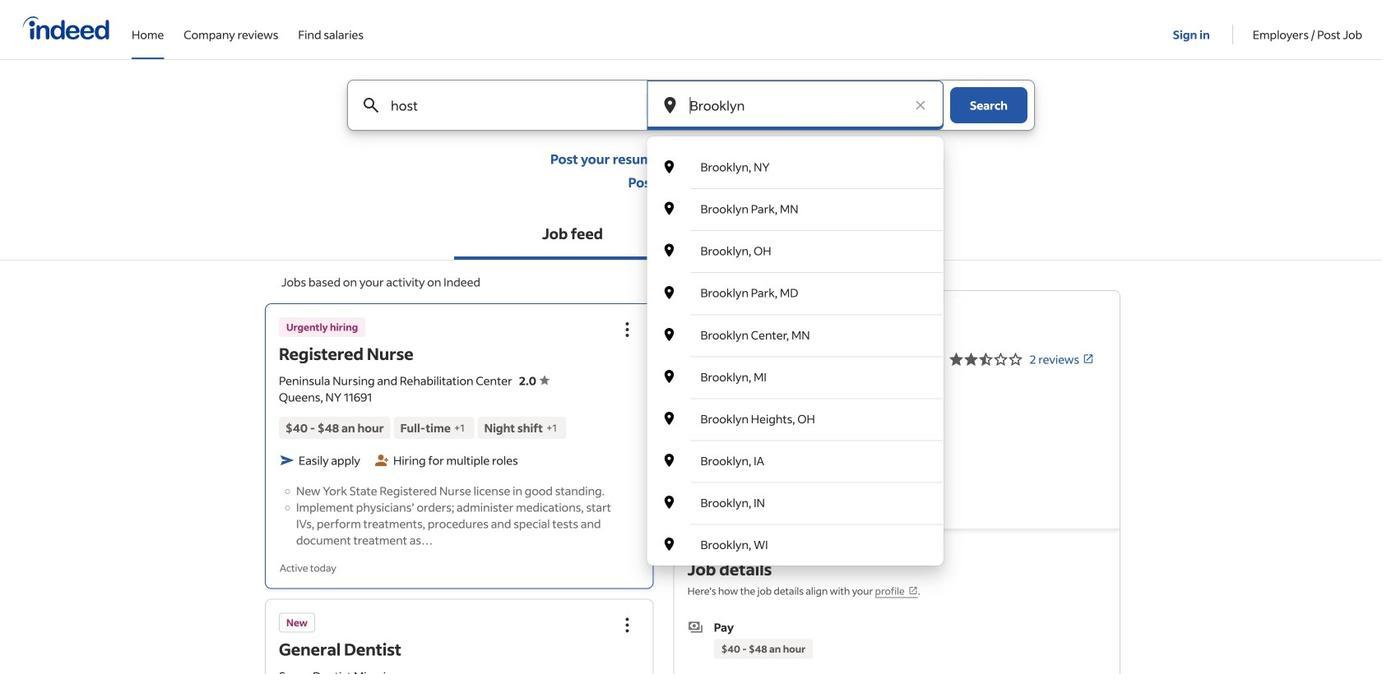 Task type: vqa. For each thing, say whether or not it's contained in the screenshot.
Humble, at the right of the page
no



Task type: locate. For each thing, give the bounding box(es) containing it.
search suggestions list box
[[647, 147, 944, 566]]

main content
[[0, 80, 1383, 675]]

tab list
[[0, 211, 1383, 261]]

2.5 out of 5 stars image
[[949, 350, 1023, 370]]

None search field
[[334, 80, 1049, 566]]

2.5 out of 5 stars. link to 2 reviews company ratings (opens in a new tab) image
[[1083, 354, 1095, 365]]

job actions for general dentist is collapsed image
[[618, 616, 638, 636]]

clear location input image
[[913, 97, 929, 114]]



Task type: describe. For each thing, give the bounding box(es) containing it.
search: Job title, keywords, or company text field
[[388, 81, 619, 130]]

2.0 out of five stars rating image
[[519, 374, 550, 388]]

job preferences (opens in a new window) image
[[908, 586, 918, 596]]

peninsula nursing and rehabilitation center (opens in a new tab) image
[[925, 354, 936, 365]]

save this job image
[[806, 481, 826, 501]]

Edit location text field
[[687, 81, 905, 130]]

job actions for registered nurse is collapsed image
[[618, 320, 638, 340]]

not interested image
[[855, 481, 875, 501]]



